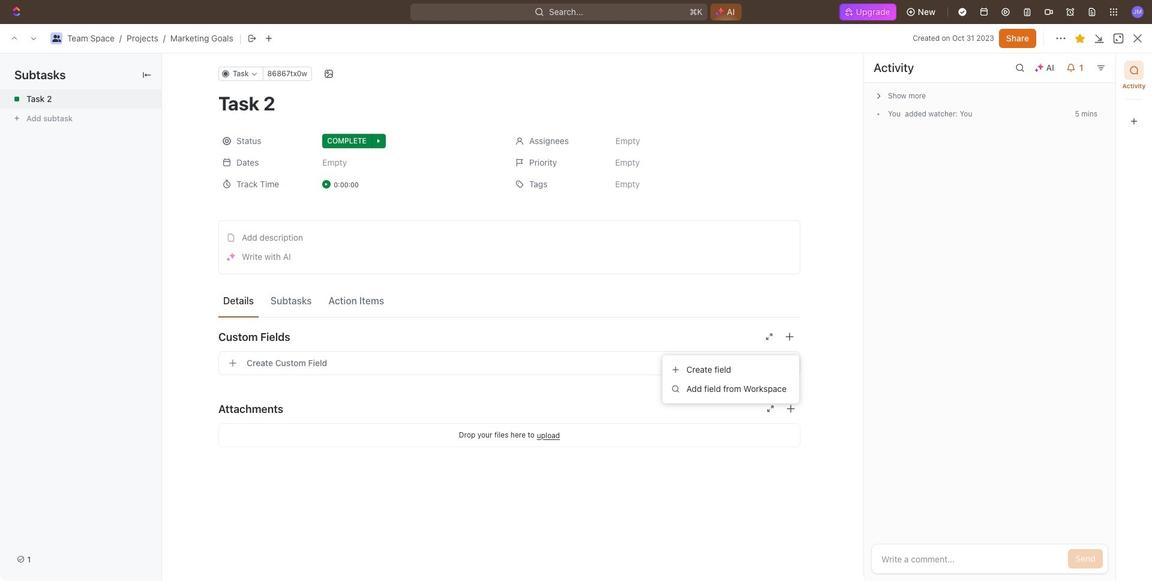 Task type: locate. For each thing, give the bounding box(es) containing it.
sidebar navigation
[[0, 51, 153, 581]]

Edit task name text field
[[219, 92, 801, 115]]

tree
[[5, 343, 141, 566]]



Task type: vqa. For each thing, say whether or not it's contained in the screenshot.
the left Space, , element
no



Task type: describe. For each thing, give the bounding box(es) containing it.
tree inside sidebar navigation
[[5, 343, 141, 566]]

user group image
[[52, 35, 61, 42]]

task sidebar content section
[[864, 53, 1116, 581]]

task sidebar navigation tab list
[[1121, 61, 1148, 131]]



